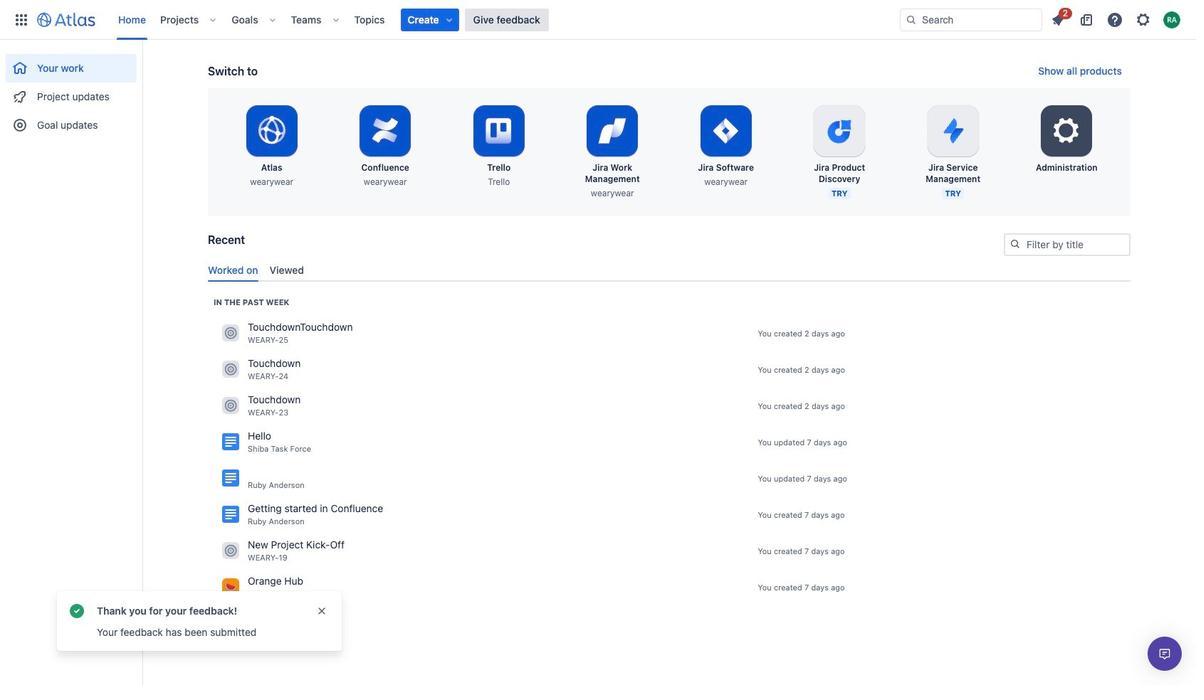 Task type: locate. For each thing, give the bounding box(es) containing it.
1 vertical spatial townsquare image
[[222, 579, 239, 596]]

banner
[[0, 0, 1197, 40]]

1 confluence image from the top
[[222, 470, 239, 487]]

top element
[[9, 0, 900, 40]]

confluence image
[[222, 470, 239, 487], [222, 507, 239, 524]]

0 vertical spatial settings image
[[1135, 11, 1152, 28]]

townsquare image
[[222, 361, 239, 378], [222, 398, 239, 415], [222, 543, 239, 560]]

account image
[[1164, 11, 1181, 28]]

settings image
[[1135, 11, 1152, 28], [1050, 114, 1084, 148]]

tab list
[[202, 258, 1137, 282]]

0 vertical spatial confluence image
[[222, 470, 239, 487]]

2 townsquare image from the top
[[222, 398, 239, 415]]

1 townsquare image from the top
[[222, 361, 239, 378]]

notifications image
[[1050, 11, 1067, 28]]

group
[[6, 40, 137, 144]]

Search field
[[900, 8, 1043, 31]]

Filter by title field
[[1006, 235, 1130, 255]]

1 horizontal spatial settings image
[[1135, 11, 1152, 28]]

heading
[[214, 297, 289, 308]]

townsquare image
[[222, 325, 239, 342], [222, 579, 239, 596]]

0 vertical spatial townsquare image
[[222, 325, 239, 342]]

1 vertical spatial townsquare image
[[222, 398, 239, 415]]

confluence image
[[222, 434, 239, 451]]

2 confluence image from the top
[[222, 507, 239, 524]]

0 horizontal spatial settings image
[[1050, 114, 1084, 148]]

1 townsquare image from the top
[[222, 325, 239, 342]]

search image
[[1010, 239, 1021, 250]]

open intercom messenger image
[[1157, 646, 1174, 663]]

1 vertical spatial confluence image
[[222, 507, 239, 524]]

2 vertical spatial townsquare image
[[222, 543, 239, 560]]

3 townsquare image from the top
[[222, 543, 239, 560]]

None search field
[[900, 8, 1043, 31]]

help image
[[1107, 11, 1124, 28]]

0 vertical spatial townsquare image
[[222, 361, 239, 378]]



Task type: vqa. For each thing, say whether or not it's contained in the screenshot.
'Notifications' icon
yes



Task type: describe. For each thing, give the bounding box(es) containing it.
search image
[[906, 14, 917, 25]]

1 vertical spatial settings image
[[1050, 114, 1084, 148]]

2 townsquare image from the top
[[222, 579, 239, 596]]

dismiss image
[[316, 606, 328, 618]]

switch to... image
[[13, 11, 30, 28]]



